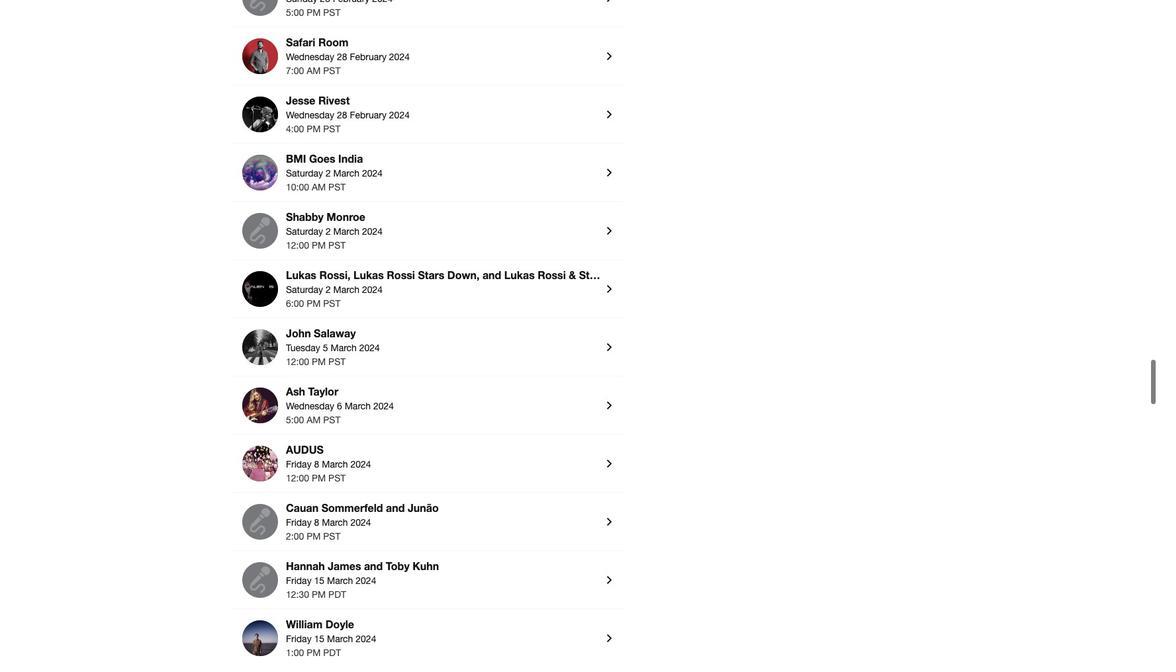 Task type: describe. For each thing, give the bounding box(es) containing it.
friday inside william doyle friday 15 march 2024 1:00 pm pdt
[[286, 634, 312, 645]]

pm inside audus friday 8 march 2024 12:00 pm pst
[[312, 473, 326, 484]]

pdt inside william doyle friday 15 march 2024 1:00 pm pdt
[[323, 648, 341, 659]]

live to your living room image
[[242, 563, 278, 599]]

audus friday 8 march 2024 12:00 pm pst
[[286, 444, 371, 484]]

safari room wednesday 28 february 2024 7:00 am pst
[[286, 36, 410, 76]]

7:00
[[286, 65, 304, 76]]

pm inside cauan sommerfeld and junão friday 8 march 2024 2:00 pm pst
[[307, 532, 321, 542]]

lançamento parasita - rádio edit image
[[242, 505, 278, 540]]

ash taylor wednesday 6 march 2024 5:00 am pst
[[286, 385, 394, 426]]

march inside lukas rossi, lukas rossi stars down, and lukas rossi & stars down 7 saturday 2 march 2024 6:00 pm pst
[[334, 285, 360, 295]]

shabby monroe saturday 2 march 2024 12:00 pm pst
[[286, 211, 383, 251]]

5:00 pm pst
[[286, 7, 341, 18]]

jesse rivest wednesday 28 february 2024 4:00 pm pst
[[286, 94, 410, 134]]

pst inside ash taylor wednesday 6 march 2024 5:00 am pst
[[323, 415, 341, 426]]

and inside lukas rossi, lukas rossi stars down, and lukas rossi & stars down 7 saturday 2 march 2024 6:00 pm pst
[[483, 269, 502, 281]]

12:00 for shabby monroe
[[286, 240, 309, 251]]

2024 inside william doyle friday 15 march 2024 1:00 pm pdt
[[356, 634, 376, 645]]

march inside hannah james and toby kuhn friday 15 march 2024 12:30 pm pdt
[[327, 576, 353, 587]]

shabby
[[286, 211, 324, 223]]

am for room
[[307, 65, 321, 76]]

march inside cauan sommerfeld and junão friday 8 march 2024 2:00 pm pst
[[322, 518, 348, 528]]

rossi,
[[319, 269, 351, 281]]

pst inside audus friday 8 march 2024 12:00 pm pst
[[329, 473, 346, 484]]

2024 inside "safari room wednesday 28 february 2024 7:00 am pst"
[[389, 52, 410, 62]]

2024 inside shabby monroe saturday 2 march 2024 12:00 pm pst
[[362, 226, 383, 237]]

safari
[[286, 36, 316, 48]]

friday inside audus friday 8 march 2024 12:00 pm pst
[[286, 460, 312, 470]]

4:00
[[286, 124, 304, 134]]

2 rossi from the left
[[538, 269, 566, 281]]

james
[[328, 560, 361, 573]]

2024 inside lukas rossi, lukas rossi stars down, and lukas rossi & stars down 7 saturday 2 march 2024 6:00 pm pst
[[362, 285, 383, 295]]

2024 inside jesse rivest wednesday 28 february 2024 4:00 pm pst
[[389, 110, 410, 120]]

pst inside "bmi goes india saturday 2 march 2024 10:00 am pst"
[[329, 182, 346, 193]]

february for safari room
[[350, 52, 387, 62]]

march inside ash taylor wednesday 6 march 2024 5:00 am pst
[[345, 401, 371, 412]]

pst inside "safari room wednesday 28 february 2024 7:00 am pst"
[[323, 65, 341, 76]]

and for junão
[[386, 502, 405, 515]]

2:00
[[286, 532, 304, 542]]

2024 inside audus friday 8 march 2024 12:00 pm pst
[[351, 460, 371, 470]]

march inside audus friday 8 march 2024 12:00 pm pst
[[322, 460, 348, 470]]

friday inside cauan sommerfeld and junão friday 8 march 2024 2:00 pm pst
[[286, 518, 312, 528]]

2 lukas from the left
[[354, 269, 384, 281]]

march inside shabby monroe saturday 2 march 2024 12:00 pm pst
[[334, 226, 360, 237]]

and for toby
[[364, 560, 383, 573]]

am for taylor
[[307, 415, 321, 426]]

am inside "bmi goes india saturday 2 march 2024 10:00 am pst"
[[312, 182, 326, 193]]

12:00 for john salaway
[[286, 357, 309, 368]]

jesse
[[286, 94, 316, 107]]

pst inside cauan sommerfeld and junão friday 8 march 2024 2:00 pm pst
[[323, 532, 341, 542]]

hannah james and toby kuhn friday 15 march 2024 12:30 pm pdt
[[286, 560, 439, 601]]

john salaway tuesday 5 march 2024 12:00 pm pst
[[286, 327, 380, 368]]

friday inside hannah james and toby kuhn friday 15 march 2024 12:30 pm pdt
[[286, 576, 312, 587]]

hannah
[[286, 560, 325, 573]]

5:00 inside '5:00 pm pst' link
[[286, 7, 304, 18]]

transcedental frequencues: a fusion voyage with bmi goes india image
[[242, 155, 278, 191]]

pm up safari
[[307, 7, 321, 18]]

room
[[318, 36, 349, 48]]

down
[[609, 269, 638, 281]]

cauan sommerfeld and junão friday 8 march 2024 2:00 pm pst
[[286, 502, 439, 542]]

bmi
[[286, 152, 306, 165]]

2024 inside ash taylor wednesday 6 march 2024 5:00 am pst
[[374, 401, 394, 412]]

wednesday for ash
[[286, 401, 335, 412]]

'springs eternal' bandcamp listening party image
[[242, 621, 278, 657]]



Task type: locate. For each thing, give the bounding box(es) containing it.
ash wednesdays livestream image
[[242, 388, 278, 424]]

2 vertical spatial 2
[[326, 285, 331, 295]]

am inside "safari room wednesday 28 february 2024 7:00 am pst"
[[307, 65, 321, 76]]

march down the "james"
[[327, 576, 353, 587]]

2 inside "bmi goes india saturday 2 march 2024 10:00 am pst"
[[326, 168, 331, 179]]

8
[[314, 460, 319, 470], [314, 518, 319, 528]]

12:00 inside shabby monroe saturday 2 march 2024 12:00 pm pst
[[286, 240, 309, 251]]

pst
[[323, 7, 341, 18], [323, 65, 341, 76], [323, 124, 341, 134], [329, 182, 346, 193], [329, 240, 346, 251], [323, 299, 341, 309], [329, 357, 346, 368], [323, 415, 341, 426], [329, 473, 346, 484], [323, 532, 341, 542]]

1 vertical spatial 5:00
[[286, 415, 304, 426]]

goes
[[309, 152, 336, 165]]

pm inside hannah james and toby kuhn friday 15 march 2024 12:30 pm pdt
[[312, 590, 326, 601]]

2 inside lukas rossi, lukas rossi stars down, and lukas rossi & stars down 7 saturday 2 march 2024 6:00 pm pst
[[326, 285, 331, 295]]

rivest
[[319, 94, 350, 107]]

8 down "cauan"
[[314, 518, 319, 528]]

and inside cauan sommerfeld and junão friday 8 march 2024 2:00 pm pst
[[386, 502, 405, 515]]

cauan
[[286, 502, 319, 515]]

0 vertical spatial saturday
[[286, 168, 323, 179]]

1 vertical spatial 8
[[314, 518, 319, 528]]

1 wednesday from the top
[[286, 52, 335, 62]]

2 down goes on the left
[[326, 168, 331, 179]]

bmi goes india saturday 2 march 2024 10:00 am pst
[[286, 152, 383, 193]]

28 inside jesse rivest wednesday 28 february 2024 4:00 pm pst
[[337, 110, 347, 120]]

pst up the "james"
[[323, 532, 341, 542]]

2 saturday from the top
[[286, 226, 323, 237]]

wednesday down safari
[[286, 52, 335, 62]]

junão
[[408, 502, 439, 515]]

28 for room
[[337, 52, 347, 62]]

2 horizontal spatial and
[[483, 269, 502, 281]]

pst down 6 on the bottom of page
[[323, 415, 341, 426]]

pst down 'salaway'
[[329, 357, 346, 368]]

0 horizontal spatial lukas
[[286, 269, 317, 281]]

1 february from the top
[[350, 52, 387, 62]]

march inside "bmi goes india saturday 2 march 2024 10:00 am pst"
[[334, 168, 360, 179]]

1 vertical spatial 12:00
[[286, 357, 309, 368]]

3 lukas from the left
[[505, 269, 535, 281]]

1 5:00 from the top
[[286, 7, 304, 18]]

2 horizontal spatial lukas
[[505, 269, 535, 281]]

2 down monroe on the top left
[[326, 226, 331, 237]]

february up india
[[350, 110, 387, 120]]

down,
[[448, 269, 480, 281]]

pm inside john salaway tuesday 5 march 2024 12:00 pm pst
[[312, 357, 326, 368]]

1:00
[[286, 648, 304, 659]]

ash
[[286, 385, 305, 398]]

kuhn
[[413, 560, 439, 573]]

am right 7:00
[[307, 65, 321, 76]]

2 vertical spatial 12:00
[[286, 473, 309, 484]]

am
[[307, 65, 321, 76], [312, 182, 326, 193], [307, 415, 321, 426]]

1 28 from the top
[[337, 52, 347, 62]]

12:00 down shabby
[[286, 240, 309, 251]]

2
[[326, 168, 331, 179], [326, 226, 331, 237], [326, 285, 331, 295]]

audus
[[286, 444, 324, 456]]

pm inside shabby monroe saturday 2 march 2024 12:00 pm pst
[[312, 240, 326, 251]]

stars left down,
[[418, 269, 445, 281]]

0 vertical spatial and
[[483, 269, 502, 281]]

ursa live indie spotlight image
[[242, 97, 278, 132]]

2024
[[389, 52, 410, 62], [389, 110, 410, 120], [362, 168, 383, 179], [362, 226, 383, 237], [362, 285, 383, 295], [359, 343, 380, 354], [374, 401, 394, 412], [351, 460, 371, 470], [351, 518, 371, 528], [356, 576, 376, 587], [356, 634, 376, 645]]

2024 inside "bmi goes india saturday 2 march 2024 10:00 am pst"
[[362, 168, 383, 179]]

pst down rossi, on the left of page
[[323, 299, 341, 309]]

3 saturday from the top
[[286, 285, 323, 295]]

2 vertical spatial wednesday
[[286, 401, 335, 412]]

saturday inside shabby monroe saturday 2 march 2024 12:00 pm pst
[[286, 226, 323, 237]]

0 vertical spatial pdt
[[329, 590, 346, 601]]

pm down shabby
[[312, 240, 326, 251]]

wednesday for safari
[[286, 52, 335, 62]]

and left junão on the left of page
[[386, 502, 405, 515]]

2 friday from the top
[[286, 518, 312, 528]]

4 friday from the top
[[286, 634, 312, 645]]

february up jesse rivest wednesday 28 february 2024 4:00 pm pst at the top
[[350, 52, 387, 62]]

march right 6 on the bottom of page
[[345, 401, 371, 412]]

pst inside lukas rossi, lukas rossi stars down, and lukas rossi & stars down 7 saturday 2 march 2024 6:00 pm pst
[[323, 299, 341, 309]]

5
[[323, 343, 328, 354]]

1 vertical spatial 15
[[314, 634, 325, 645]]

15
[[314, 576, 325, 587], [314, 634, 325, 645]]

7
[[641, 269, 647, 281]]

28 inside "safari room wednesday 28 february 2024 7:00 am pst"
[[337, 52, 347, 62]]

0 vertical spatial 28
[[337, 52, 347, 62]]

pst down rivest
[[323, 124, 341, 134]]

pm down 5
[[312, 357, 326, 368]]

tuesday
[[286, 343, 320, 354]]

1 15 from the top
[[314, 576, 325, 587]]

pst inside shabby monroe saturday 2 march 2024 12:00 pm pst
[[329, 240, 346, 251]]

28 down rivest
[[337, 110, 347, 120]]

1 vertical spatial february
[[350, 110, 387, 120]]

am inside ash taylor wednesday 6 march 2024 5:00 am pst
[[307, 415, 321, 426]]

28 for rivest
[[337, 110, 347, 120]]

2 wednesday from the top
[[286, 110, 335, 120]]

pm right 2:00 on the left of the page
[[307, 532, 321, 542]]

3 2 from the top
[[326, 285, 331, 295]]

pm inside lukas rossi, lukas rossi stars down, and lukas rossi & stars down 7 saturday 2 march 2024 6:00 pm pst
[[307, 299, 321, 309]]

saturday
[[286, 168, 323, 179], [286, 226, 323, 237], [286, 285, 323, 295]]

february
[[350, 52, 387, 62], [350, 110, 387, 120]]

2 5:00 from the top
[[286, 415, 304, 426]]

&
[[569, 269, 576, 281]]

march down india
[[334, 168, 360, 179]]

friday up 12:30
[[286, 576, 312, 587]]

stars right &
[[579, 269, 606, 281]]

2024 inside cauan sommerfeld and junão friday 8 march 2024 2:00 pm pst
[[351, 518, 371, 528]]

0 vertical spatial february
[[350, 52, 387, 62]]

am right 10:00
[[312, 182, 326, 193]]

sommerfeld
[[322, 502, 383, 515]]

pm
[[307, 7, 321, 18], [307, 124, 321, 134], [312, 240, 326, 251], [307, 299, 321, 309], [312, 357, 326, 368], [312, 473, 326, 484], [307, 532, 321, 542], [312, 590, 326, 601], [307, 648, 321, 659]]

lukas rossi, lukas rossi stars down, and lukas rossi & stars down 7 saturday 2 march 2024 6:00 pm pst
[[286, 269, 647, 309]]

6
[[337, 401, 342, 412]]

saturday inside lukas rossi, lukas rossi stars down, and lukas rossi & stars down 7 saturday 2 march 2024 6:00 pm pst
[[286, 285, 323, 295]]

am down taylor
[[307, 415, 321, 426]]

10:00
[[286, 182, 309, 193]]

saturday up 6:00 on the left top of the page
[[286, 285, 323, 295]]

night spirit image
[[242, 271, 278, 307]]

salaway
[[314, 327, 356, 340]]

friday
[[286, 460, 312, 470], [286, 518, 312, 528], [286, 576, 312, 587], [286, 634, 312, 645]]

pst down room
[[323, 65, 341, 76]]

pst up rossi, on the left of page
[[329, 240, 346, 251]]

2 down rossi, on the left of page
[[326, 285, 331, 295]]

12:00 down the audus
[[286, 473, 309, 484]]

0 horizontal spatial stars
[[418, 269, 445, 281]]

0 vertical spatial 15
[[314, 576, 325, 587]]

march inside william doyle friday 15 march 2024 1:00 pm pdt
[[327, 634, 353, 645]]

lukas right rossi, on the left of page
[[354, 269, 384, 281]]

3 wednesday from the top
[[286, 401, 335, 412]]

2 28 from the top
[[337, 110, 347, 120]]

1 horizontal spatial lukas
[[354, 269, 384, 281]]

william
[[286, 619, 323, 631]]

saturday up 10:00
[[286, 168, 323, 179]]

12:00 inside john salaway tuesday 5 march 2024 12:00 pm pst
[[286, 357, 309, 368]]

pm inside william doyle friday 15 march 2024 1:00 pm pdt
[[307, 648, 321, 659]]

1 vertical spatial am
[[312, 182, 326, 193]]

15 down william
[[314, 634, 325, 645]]

0 vertical spatial 2
[[326, 168, 331, 179]]

john
[[286, 327, 311, 340]]

1 rossi from the left
[[387, 269, 415, 281]]

and left toby
[[364, 560, 383, 573]]

1 saturday from the top
[[286, 168, 323, 179]]

and inside hannah james and toby kuhn friday 15 march 2024 12:30 pm pdt
[[364, 560, 383, 573]]

5:00 down the ash
[[286, 415, 304, 426]]

pst inside jesse rivest wednesday 28 february 2024 4:00 pm pst
[[323, 124, 341, 134]]

1 vertical spatial wednesday
[[286, 110, 335, 120]]

pm down the audus
[[312, 473, 326, 484]]

pm inside jesse rivest wednesday 28 february 2024 4:00 pm pst
[[307, 124, 321, 134]]

1 vertical spatial saturday
[[286, 226, 323, 237]]

pdt up doyle
[[329, 590, 346, 601]]

pst up room
[[323, 7, 341, 18]]

1 vertical spatial and
[[386, 502, 405, 515]]

0 vertical spatial 12:00
[[286, 240, 309, 251]]

february for jesse rivest
[[350, 110, 387, 120]]

2 8 from the top
[[314, 518, 319, 528]]

pst up sommerfeld
[[329, 473, 346, 484]]

15 inside william doyle friday 15 march 2024 1:00 pm pdt
[[314, 634, 325, 645]]

lukas up 6:00 on the left top of the page
[[286, 269, 317, 281]]

0 horizontal spatial and
[[364, 560, 383, 573]]

wednesday inside ash taylor wednesday 6 march 2024 5:00 am pst
[[286, 401, 335, 412]]

lukas
[[286, 269, 317, 281], [354, 269, 384, 281], [505, 269, 535, 281]]

wednesday down taylor
[[286, 401, 335, 412]]

1 stars from the left
[[418, 269, 445, 281]]

8 inside audus friday 8 march 2024 12:00 pm pst
[[314, 460, 319, 470]]

1 horizontal spatial stars
[[579, 269, 606, 281]]

rossi left down,
[[387, 269, 415, 281]]

2 15 from the top
[[314, 634, 325, 645]]

2024 inside john salaway tuesday 5 march 2024 12:00 pm pst
[[359, 343, 380, 354]]

5:00
[[286, 7, 304, 18], [286, 415, 304, 426]]

0 vertical spatial wednesday
[[286, 52, 335, 62]]

wednesday inside "safari room wednesday 28 february 2024 7:00 am pst"
[[286, 52, 335, 62]]

0 vertical spatial 8
[[314, 460, 319, 470]]

wednesday for jesse
[[286, 110, 335, 120]]

1 vertical spatial 2
[[326, 226, 331, 237]]

6:00
[[286, 299, 304, 309]]

rossi
[[387, 269, 415, 281], [538, 269, 566, 281]]

wednesday down jesse
[[286, 110, 335, 120]]

pm right the 4:00
[[307, 124, 321, 134]]

saturday down shabby
[[286, 226, 323, 237]]

3 12:00 from the top
[[286, 473, 309, 484]]

8 down the audus
[[314, 460, 319, 470]]

pst inside john salaway tuesday 5 march 2024 12:00 pm pst
[[329, 357, 346, 368]]

12:30
[[286, 590, 309, 601]]

0 vertical spatial 5:00
[[286, 7, 304, 18]]

1 lukas from the left
[[286, 269, 317, 281]]

2 2 from the top
[[326, 226, 331, 237]]

pm right 12:30
[[312, 590, 326, 601]]

march down rossi, on the left of page
[[334, 285, 360, 295]]

william doyle friday 15 march 2024 1:00 pm pdt
[[286, 619, 376, 659]]

28
[[337, 52, 347, 62], [337, 110, 347, 120]]

taylor
[[308, 385, 339, 398]]

wednesday
[[286, 52, 335, 62], [286, 110, 335, 120], [286, 401, 335, 412]]

and
[[483, 269, 502, 281], [386, 502, 405, 515], [364, 560, 383, 573]]

5:00 pm pst link
[[242, 0, 614, 20]]

28 down room
[[337, 52, 347, 62]]

toby
[[386, 560, 410, 573]]

pm right 6:00 on the left top of the page
[[307, 299, 321, 309]]

pdt down doyle
[[323, 648, 341, 659]]

8 inside cauan sommerfeld and junão friday 8 march 2024 2:00 pm pst
[[314, 518, 319, 528]]

12:00 inside audus friday 8 march 2024 12:00 pm pst
[[286, 473, 309, 484]]

lukas left &
[[505, 269, 535, 281]]

india
[[339, 152, 363, 165]]

friday down the audus
[[286, 460, 312, 470]]

15 inside hannah james and toby kuhn friday 15 march 2024 12:30 pm pdt
[[314, 576, 325, 587]]

monroe
[[327, 211, 366, 223]]

pst up monroe on the top left
[[329, 182, 346, 193]]

pdt inside hannah james and toby kuhn friday 15 march 2024 12:30 pm pdt
[[329, 590, 346, 601]]

stars
[[418, 269, 445, 281], [579, 269, 606, 281]]

and right down,
[[483, 269, 502, 281]]

bang bang radio, lodi image
[[242, 213, 278, 249]]

2 inside shabby monroe saturday 2 march 2024 12:00 pm pst
[[326, 226, 331, 237]]

2 vertical spatial am
[[307, 415, 321, 426]]

pdt
[[329, 590, 346, 601], [323, 648, 341, 659]]

friday up 1:00
[[286, 634, 312, 645]]

2 vertical spatial saturday
[[286, 285, 323, 295]]

february inside jesse rivest wednesday 28 february 2024 4:00 pm pst
[[350, 110, 387, 120]]

1 12:00 from the top
[[286, 240, 309, 251]]

1 vertical spatial pdt
[[323, 648, 341, 659]]

1 8 from the top
[[314, 460, 319, 470]]

pm right 1:00
[[307, 648, 321, 659]]

12:00
[[286, 240, 309, 251], [286, 357, 309, 368], [286, 473, 309, 484]]

friday up 2:00 on the left of the page
[[286, 518, 312, 528]]

2 february from the top
[[350, 110, 387, 120]]

2 12:00 from the top
[[286, 357, 309, 368]]

march inside john salaway tuesday 5 march 2024 12:00 pm pst
[[331, 343, 357, 354]]

2024 inside hannah james and toby kuhn friday 15 march 2024 12:30 pm pdt
[[356, 576, 376, 587]]

5:00 up safari
[[286, 7, 304, 18]]

15 down hannah
[[314, 576, 325, 587]]

safari room, live at red barn radio image
[[242, 38, 278, 74]]

march down sommerfeld
[[322, 518, 348, 528]]

march
[[334, 168, 360, 179], [334, 226, 360, 237], [334, 285, 360, 295], [331, 343, 357, 354], [345, 401, 371, 412], [322, 460, 348, 470], [322, 518, 348, 528], [327, 576, 353, 587], [327, 634, 353, 645]]

1 vertical spatial 28
[[337, 110, 347, 120]]

2 stars from the left
[[579, 269, 606, 281]]

doyle
[[326, 619, 354, 631]]

0 horizontal spatial rossi
[[387, 269, 415, 281]]

2 vertical spatial and
[[364, 560, 383, 573]]

february inside "safari room wednesday 28 february 2024 7:00 am pst"
[[350, 52, 387, 62]]

1 horizontal spatial rossi
[[538, 269, 566, 281]]

5:00 inside ash taylor wednesday 6 march 2024 5:00 am pst
[[286, 415, 304, 426]]

march down 'salaway'
[[331, 343, 357, 354]]

march down monroe on the top left
[[334, 226, 360, 237]]

march down doyle
[[327, 634, 353, 645]]

12:00 down tuesday
[[286, 357, 309, 368]]

wednesday inside jesse rivest wednesday 28 february 2024 4:00 pm pst
[[286, 110, 335, 120]]

nbc today in nashville image
[[242, 330, 278, 366]]

march down the audus
[[322, 460, 348, 470]]

1 friday from the top
[[286, 460, 312, 470]]

3 friday from the top
[[286, 576, 312, 587]]

0 vertical spatial am
[[307, 65, 321, 76]]

1 horizontal spatial and
[[386, 502, 405, 515]]

rossi left &
[[538, 269, 566, 281]]

1 2 from the top
[[326, 168, 331, 179]]

saturday inside "bmi goes india saturday 2 march 2024 10:00 am pst"
[[286, 168, 323, 179]]



Task type: vqa. For each thing, say whether or not it's contained in the screenshot.
'Saturday' inside the Shabby Monroe Saturday 2 March 2024 12:00 PM PST
yes



